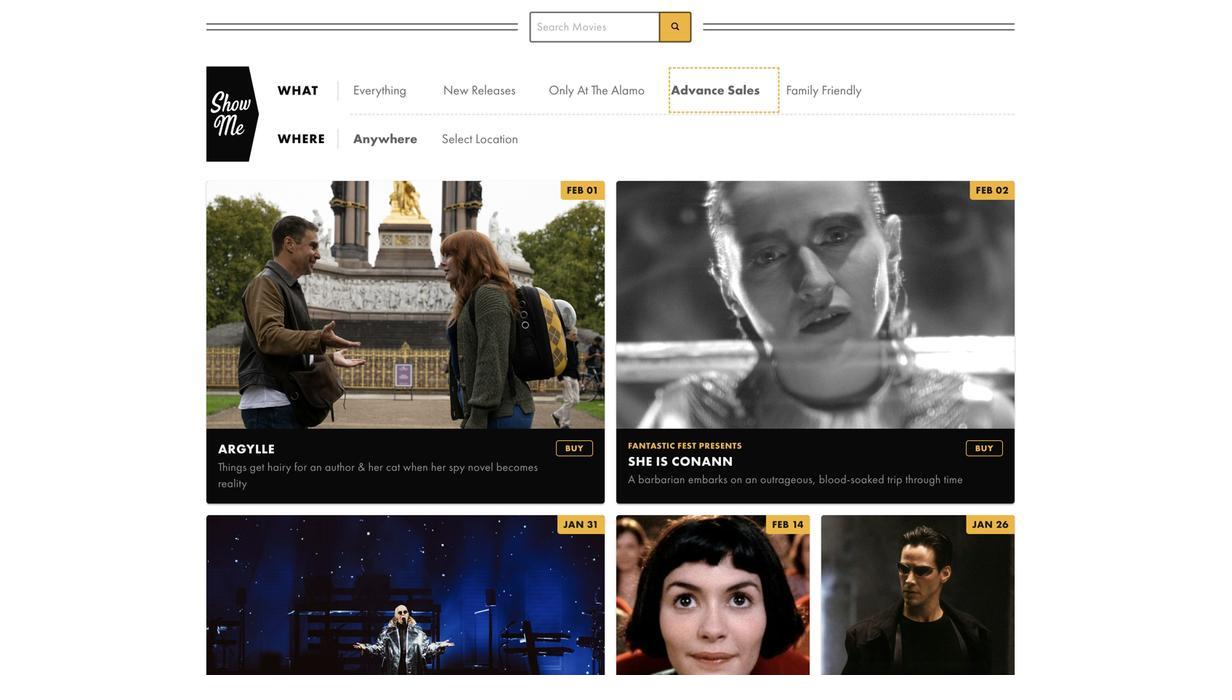 Task type: vqa. For each thing, say whether or not it's contained in the screenshot.
Contact Us
no



Task type: locate. For each thing, give the bounding box(es) containing it.
0 horizontal spatial an
[[310, 460, 322, 474]]

feb
[[567, 184, 584, 196], [976, 184, 993, 196], [772, 518, 789, 531]]

2 buy link from the left
[[966, 440, 1003, 456]]

soaked
[[851, 472, 885, 487]]

1 horizontal spatial buy link
[[966, 440, 1003, 456]]

select location
[[442, 131, 518, 147]]

outrageous,
[[760, 472, 816, 487]]

26
[[996, 518, 1009, 531]]

an right for
[[310, 460, 322, 474]]

0 horizontal spatial buy link
[[556, 440, 593, 456]]

jan 26
[[972, 518, 1009, 531]]

1 horizontal spatial jan
[[972, 518, 993, 531]]

jan for jan 26
[[972, 518, 993, 531]]

hairy
[[267, 460, 291, 474]]

buy link
[[556, 440, 593, 456], [966, 440, 1003, 456]]

her right &
[[368, 460, 383, 474]]

is
[[656, 453, 668, 470]]

where
[[278, 130, 325, 147]]

things get hairy for an author & her cat when her spy novel becomes reality
[[218, 460, 538, 491]]

1 buy from the left
[[565, 443, 584, 454]]

0 horizontal spatial buy
[[565, 443, 584, 454]]

an right on
[[745, 472, 757, 487]]

feb for things get hairy for an author & her cat when her spy novel becomes reality
[[567, 184, 584, 196]]

only at the alamo button
[[540, 69, 671, 111]]

things
[[218, 460, 247, 474]]

1 jan from the left
[[563, 518, 584, 531]]

location
[[475, 131, 518, 147]]

0 horizontal spatial jan
[[563, 518, 584, 531]]

feb left 14
[[772, 518, 789, 531]]

friendly
[[822, 82, 862, 98]]

2 horizontal spatial feb
[[976, 184, 993, 196]]

0 horizontal spatial her
[[368, 460, 383, 474]]

1 horizontal spatial an
[[745, 472, 757, 487]]

feb left 02
[[976, 184, 993, 196]]

on
[[731, 472, 743, 487]]

2 buy from the left
[[975, 443, 994, 454]]

31
[[587, 518, 599, 531]]

spy
[[449, 460, 465, 474]]

reality
[[218, 476, 247, 491]]

01
[[587, 184, 599, 196]]

2 jan from the left
[[972, 518, 993, 531]]

select
[[442, 131, 472, 147]]

conann
[[672, 453, 733, 470]]

fest
[[678, 440, 697, 451]]

jan 31
[[563, 518, 599, 531]]

feb 02
[[976, 184, 1009, 196]]

anywhere
[[353, 131, 417, 147]]

her left spy
[[431, 460, 446, 474]]

time
[[944, 472, 963, 487]]

14
[[792, 518, 804, 531]]

jan
[[563, 518, 584, 531], [972, 518, 993, 531]]

1 horizontal spatial buy
[[975, 443, 994, 454]]

advance sales
[[671, 82, 760, 98]]

family friendly
[[786, 82, 862, 98]]

advance sales button
[[671, 69, 777, 111]]

at
[[577, 82, 588, 98]]

fantastic fest presents link
[[628, 440, 742, 451]]

her
[[368, 460, 383, 474], [431, 460, 446, 474]]

None search field
[[530, 12, 692, 42]]

alamo
[[611, 82, 645, 98]]

1 horizontal spatial feb
[[772, 518, 789, 531]]

anywhere button
[[353, 118, 435, 160]]

feb left 01
[[567, 184, 584, 196]]

jan left 31
[[563, 518, 584, 531]]

trip
[[887, 472, 903, 487]]

jan left 26 at the right bottom of the page
[[972, 518, 993, 531]]

0 horizontal spatial feb
[[567, 184, 584, 196]]

feb for a barbarian embarks on an outrageous, blood-soaked trip through time
[[976, 184, 993, 196]]

novel
[[468, 460, 493, 474]]

1 horizontal spatial her
[[431, 460, 446, 474]]

buy
[[565, 443, 584, 454], [975, 443, 994, 454]]

1 buy link from the left
[[556, 440, 593, 456]]

everything button
[[353, 69, 436, 111]]

&
[[358, 460, 365, 474]]

blood-
[[819, 472, 851, 487]]

a
[[628, 472, 635, 487]]

buy link for a barbarian embarks on an outrageous, blood-soaked trip through time
[[966, 440, 1003, 456]]

an inside things get hairy for an author & her cat when her spy novel becomes reality
[[310, 460, 322, 474]]

search image
[[669, 20, 681, 32]]

she
[[628, 453, 653, 470]]

an
[[310, 460, 322, 474], [745, 472, 757, 487]]

family friendly button
[[777, 69, 888, 111]]



Task type: describe. For each thing, give the bounding box(es) containing it.
an for for
[[310, 460, 322, 474]]

new releases button
[[436, 69, 540, 111]]

sales
[[728, 82, 760, 98]]

buy for things get hairy for an author & her cat when her spy novel becomes reality
[[565, 443, 584, 454]]

02
[[996, 184, 1009, 196]]

feb 14
[[772, 518, 804, 531]]

buy for a barbarian embarks on an outrageous, blood-soaked trip through time
[[975, 443, 994, 454]]

get
[[250, 460, 264, 474]]

everything
[[353, 82, 406, 98]]

releases
[[472, 82, 516, 98]]

Search Movies text field
[[530, 12, 692, 42]]

embarks
[[688, 472, 728, 487]]

fantastic
[[628, 440, 675, 451]]

advance
[[671, 82, 725, 98]]

only at the alamo
[[549, 82, 645, 98]]

a barbarian embarks on an outrageous, blood-soaked trip through time
[[628, 472, 963, 487]]

argylle
[[218, 441, 275, 457]]

becomes
[[496, 460, 538, 474]]

barbarian
[[638, 472, 685, 487]]

the
[[591, 82, 608, 98]]

through
[[906, 472, 941, 487]]

select location button
[[435, 118, 542, 160]]

2 her from the left
[[431, 460, 446, 474]]

fantastic fest presents she is conann
[[628, 440, 742, 470]]

what
[[278, 82, 319, 99]]

presents
[[699, 440, 742, 451]]

only
[[549, 82, 574, 98]]

1 her from the left
[[368, 460, 383, 474]]

an for on
[[745, 472, 757, 487]]

for
[[294, 460, 307, 474]]

when
[[403, 460, 428, 474]]

cat
[[386, 460, 400, 474]]

new releases
[[443, 82, 516, 98]]

author
[[325, 460, 355, 474]]

jan for jan 31
[[563, 518, 584, 531]]

buy link for things get hairy for an author & her cat when her spy novel becomes reality
[[556, 440, 593, 456]]

feb 01
[[567, 184, 599, 196]]

new
[[443, 82, 469, 98]]

family
[[786, 82, 819, 98]]



